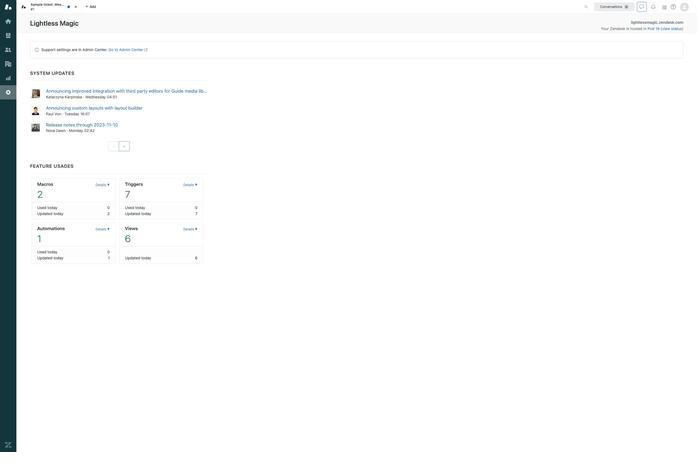 Task type: locate. For each thing, give the bounding box(es) containing it.
7
[[125, 189, 130, 200], [195, 212, 198, 216]]

editors
[[149, 88, 163, 94]]

announcing up katarzyna
[[46, 88, 71, 94]]

used today for 1
[[37, 250, 57, 255]]

0
[[107, 206, 110, 210], [195, 206, 198, 210], [107, 250, 110, 255]]

7 inside triggers 7
[[125, 189, 130, 200]]

details ▼ for 2
[[96, 183, 110, 187]]

ticket:
[[43, 2, 54, 7]]

announcing up von
[[46, 105, 71, 111]]

with
[[116, 88, 125, 94], [105, 105, 113, 111]]

media
[[185, 88, 198, 94]]

support
[[41, 47, 56, 52]]

details
[[96, 183, 106, 187], [183, 183, 194, 187], [96, 228, 106, 232], [183, 228, 194, 232]]

meet
[[55, 2, 63, 7]]

go to admin center link
[[109, 47, 148, 52]]

announcing for announcing custom layouts with layout builder
[[46, 105, 71, 111]]

0 vertical spatial with
[[116, 88, 125, 94]]

admin right to on the left of page
[[119, 47, 130, 52]]

details ▼ for 1
[[96, 228, 110, 232]]

0 vertical spatial announcing
[[46, 88, 71, 94]]

used today down automations 1
[[37, 250, 57, 255]]

lightlessmagic .zendesk.com your zendesk is hosted in pod 19 ( view status )
[[601, 20, 684, 31]]

von
[[55, 112, 61, 116]]

customers image
[[5, 46, 12, 53]]

used for 7
[[125, 206, 134, 210]]

with left third
[[116, 88, 125, 94]]

nova
[[46, 128, 55, 133]]

announcing
[[46, 88, 71, 94], [46, 105, 71, 111]]

19
[[656, 26, 660, 31]]

1 horizontal spatial with
[[116, 88, 125, 94]]

release notes through 2023-11-10
[[46, 122, 118, 128]]

paul von
[[46, 112, 61, 116]]

admin
[[83, 47, 94, 52], [119, 47, 130, 52]]

for
[[164, 88, 170, 94]]

katarzyna karpinska
[[46, 95, 82, 99]]

0 horizontal spatial 2
[[37, 189, 43, 200]]

›
[[124, 144, 125, 149]]

02:42
[[84, 128, 95, 133]]

zendesk
[[610, 26, 625, 31]]

in right are
[[78, 47, 82, 52]]

tab
[[16, 0, 82, 14]]

1 horizontal spatial 6
[[195, 256, 198, 261]]

updated today for 1
[[37, 256, 63, 261]]

1
[[37, 233, 41, 244], [108, 256, 110, 261]]

used today down triggers 7
[[125, 206, 145, 210]]

updated for 2
[[37, 212, 52, 216]]

announcing for announcing improved integration with third party editors for guide media library
[[46, 88, 71, 94]]

updates
[[52, 71, 74, 76]]

used
[[37, 206, 46, 210], [125, 206, 134, 210], [37, 250, 46, 255]]

updated down automations 1
[[37, 256, 52, 261]]

notes
[[63, 122, 75, 128]]

0 vertical spatial 2
[[37, 189, 43, 200]]

with for layouts
[[105, 105, 113, 111]]

conversations
[[600, 5, 622, 9]]

builder
[[128, 105, 143, 111]]

1 horizontal spatial admin
[[119, 47, 130, 52]]

1 vertical spatial 1
[[108, 256, 110, 261]]

16:07
[[80, 112, 90, 116]]

status
[[671, 26, 682, 31]]

▼ for 2
[[107, 183, 110, 187]]

macros
[[37, 182, 53, 187]]

magic
[[60, 19, 79, 27]]

0 horizontal spatial 1
[[37, 233, 41, 244]]

details for 6
[[183, 228, 194, 232]]

2 inside "macros 2"
[[37, 189, 43, 200]]

monday 02:42
[[69, 128, 95, 133]]

updated today down automations 1
[[37, 256, 63, 261]]

used down triggers 7
[[125, 206, 134, 210]]

lightlessmagic
[[631, 20, 658, 25]]

0 for 7
[[195, 206, 198, 210]]

updated for 1
[[37, 256, 52, 261]]

updated today for 2
[[37, 212, 63, 216]]

admin left center.
[[83, 47, 94, 52]]

tuesday
[[64, 112, 79, 116]]

updated up automations
[[37, 212, 52, 216]]

updated today up automations
[[37, 212, 63, 216]]

center
[[131, 47, 143, 52]]

1 vertical spatial announcing
[[46, 105, 71, 111]]

get help image
[[671, 4, 676, 9]]

status
[[30, 41, 684, 58]]

library
[[199, 88, 212, 94]]

used today
[[37, 206, 57, 210], [125, 206, 145, 210], [37, 250, 57, 255]]

.zendesk.com
[[658, 20, 684, 25]]

▼ for 1
[[107, 228, 110, 232]]

status containing support settings are in admin center.
[[30, 41, 684, 58]]

announcing custom layouts with layout builder
[[46, 105, 143, 111]]

in left pod
[[644, 26, 647, 31]]

the
[[64, 2, 69, 7]]

1 horizontal spatial 7
[[195, 212, 198, 216]]

0 vertical spatial 1
[[37, 233, 41, 244]]

0 horizontal spatial 6
[[125, 233, 131, 244]]

2 announcing from the top
[[46, 105, 71, 111]]

used down "macros 2" on the left top of the page
[[37, 206, 46, 210]]

in inside lightlessmagic .zendesk.com your zendesk is hosted in pod 19 ( view status )
[[644, 26, 647, 31]]

updated today down views 6
[[125, 256, 151, 261]]

used today down "macros 2" on the left top of the page
[[37, 206, 57, 210]]

tab containing sample ticket: meet the ticket
[[16, 0, 82, 14]]

1 vertical spatial in
[[78, 47, 82, 52]]

used down automations 1
[[37, 250, 46, 255]]

updated up the views
[[125, 212, 140, 216]]

button displays agent's chat status as invisible. image
[[640, 5, 644, 9]]

▼
[[107, 183, 110, 187], [195, 183, 198, 187], [107, 228, 110, 232], [195, 228, 198, 232]]

updated
[[37, 212, 52, 216], [125, 212, 140, 216], [37, 256, 52, 261], [125, 256, 140, 261]]

‹
[[113, 144, 115, 149]]

1 horizontal spatial in
[[644, 26, 647, 31]]

tabs tab list
[[16, 0, 579, 14]]

layouts
[[89, 105, 104, 111]]

)
[[682, 26, 684, 31]]

0 vertical spatial 7
[[125, 189, 130, 200]]

0 horizontal spatial admin
[[83, 47, 94, 52]]

details ▼
[[96, 183, 110, 187], [183, 183, 198, 187], [96, 228, 110, 232], [183, 228, 198, 232]]

system
[[30, 71, 50, 76]]

1 announcing from the top
[[46, 88, 71, 94]]

updated for 6
[[125, 256, 140, 261]]

updated today for 7
[[125, 212, 151, 216]]

2023-
[[94, 122, 107, 128]]

1 vertical spatial 6
[[195, 256, 198, 261]]

lightless magic
[[30, 19, 79, 27]]

monday
[[69, 128, 83, 133]]

0 horizontal spatial 7
[[125, 189, 130, 200]]

dawn
[[56, 128, 66, 133]]

used today for 2
[[37, 206, 57, 210]]

#1
[[31, 7, 34, 11]]

‹ button
[[108, 142, 119, 151]]

release
[[46, 122, 62, 128]]

today
[[47, 206, 57, 210], [135, 206, 145, 210], [54, 212, 63, 216], [141, 212, 151, 216], [47, 250, 57, 255], [54, 256, 63, 261], [141, 256, 151, 261]]

(opens in a new tab) image
[[143, 48, 148, 52]]

04:51
[[107, 95, 117, 99]]

0 vertical spatial 6
[[125, 233, 131, 244]]

macros 2
[[37, 182, 53, 200]]

0 vertical spatial in
[[644, 26, 647, 31]]

custom
[[72, 105, 88, 111]]

go to admin center
[[109, 47, 143, 52]]

6
[[125, 233, 131, 244], [195, 256, 198, 261]]

1 vertical spatial with
[[105, 105, 113, 111]]

views image
[[5, 32, 12, 39]]

organizations image
[[5, 60, 12, 68]]

with for integration
[[116, 88, 125, 94]]

updated down views 6
[[125, 256, 140, 261]]

updated today
[[37, 212, 63, 216], [125, 212, 151, 216], [37, 256, 63, 261], [125, 256, 151, 261]]

1 vertical spatial 2
[[107, 212, 110, 216]]

0 horizontal spatial with
[[105, 105, 113, 111]]

your
[[601, 26, 609, 31]]

updated today up the views
[[125, 212, 151, 216]]

with down 04:51
[[105, 105, 113, 111]]

› button
[[119, 142, 130, 151]]

1 vertical spatial 7
[[195, 212, 198, 216]]

is
[[627, 26, 629, 31]]

used for 1
[[37, 250, 46, 255]]

in
[[644, 26, 647, 31], [78, 47, 82, 52]]

triggers
[[125, 182, 143, 187]]



Task type: vqa. For each thing, say whether or not it's contained in the screenshot.


Task type: describe. For each thing, give the bounding box(es) containing it.
view status link
[[662, 26, 682, 31]]

view
[[662, 26, 670, 31]]

details ▼ for 6
[[183, 228, 198, 232]]

details for 2
[[96, 183, 106, 187]]

add
[[90, 5, 96, 9]]

0 for 2
[[107, 206, 110, 210]]

used for 2
[[37, 206, 46, 210]]

2 admin from the left
[[119, 47, 130, 52]]

▼ for 6
[[195, 228, 198, 232]]

wednesday
[[85, 95, 106, 99]]

6 inside views 6
[[125, 233, 131, 244]]

usages
[[54, 164, 74, 169]]

1 horizontal spatial 1
[[108, 256, 110, 261]]

0 for 1
[[107, 250, 110, 255]]

sample ticket: meet the ticket #1
[[31, 2, 79, 11]]

support settings are in admin center.
[[41, 47, 107, 52]]

get started image
[[5, 18, 12, 25]]

notifications image
[[651, 5, 656, 9]]

paul
[[46, 112, 53, 116]]

go
[[109, 47, 114, 52]]

1 inside automations 1
[[37, 233, 41, 244]]

10
[[113, 122, 118, 128]]

settings
[[57, 47, 71, 52]]

close image
[[73, 4, 79, 10]]

automations 1
[[37, 226, 65, 244]]

zendesk products image
[[663, 5, 667, 9]]

party
[[137, 88, 148, 94]]

used today for 7
[[125, 206, 145, 210]]

11-
[[107, 122, 113, 128]]

improved
[[72, 88, 91, 94]]

katarzyna
[[46, 95, 64, 99]]

updated for 7
[[125, 212, 140, 216]]

system updates
[[30, 71, 74, 76]]

▼ for 7
[[195, 183, 198, 187]]

feature usages
[[30, 164, 74, 169]]

feature
[[30, 164, 52, 169]]

hosted
[[630, 26, 643, 31]]

1 admin from the left
[[83, 47, 94, 52]]

are
[[72, 47, 77, 52]]

add button
[[82, 0, 99, 13]]

zendesk image
[[5, 442, 12, 449]]

layout
[[115, 105, 127, 111]]

announcing improved integration with third party editors for guide media library
[[46, 88, 212, 94]]

sample
[[31, 2, 43, 7]]

through
[[76, 122, 93, 128]]

updated today for 6
[[125, 256, 151, 261]]

triggers 7
[[125, 182, 143, 200]]

views 6
[[125, 226, 138, 244]]

(
[[661, 26, 662, 31]]

center.
[[95, 47, 107, 52]]

to
[[115, 47, 118, 52]]

karpinska
[[65, 95, 82, 99]]

third
[[126, 88, 136, 94]]

pod
[[648, 26, 655, 31]]

integration
[[93, 88, 115, 94]]

wednesday 04:51
[[85, 95, 117, 99]]

tuesday 16:07
[[64, 112, 90, 116]]

ticket
[[70, 2, 79, 7]]

reporting image
[[5, 75, 12, 82]]

admin image
[[5, 89, 12, 96]]

views
[[125, 226, 138, 232]]

conversations button
[[594, 2, 635, 11]]

details ▼ for 7
[[183, 183, 198, 187]]

nova dawn
[[46, 128, 66, 133]]

0 horizontal spatial in
[[78, 47, 82, 52]]

details for 7
[[183, 183, 194, 187]]

zendesk support image
[[5, 4, 12, 11]]

guide
[[171, 88, 184, 94]]

automations
[[37, 226, 65, 232]]

pod 19 link
[[648, 26, 661, 31]]

main element
[[0, 0, 16, 453]]

details for 1
[[96, 228, 106, 232]]

lightless
[[30, 19, 58, 27]]

1 horizontal spatial 2
[[107, 212, 110, 216]]



